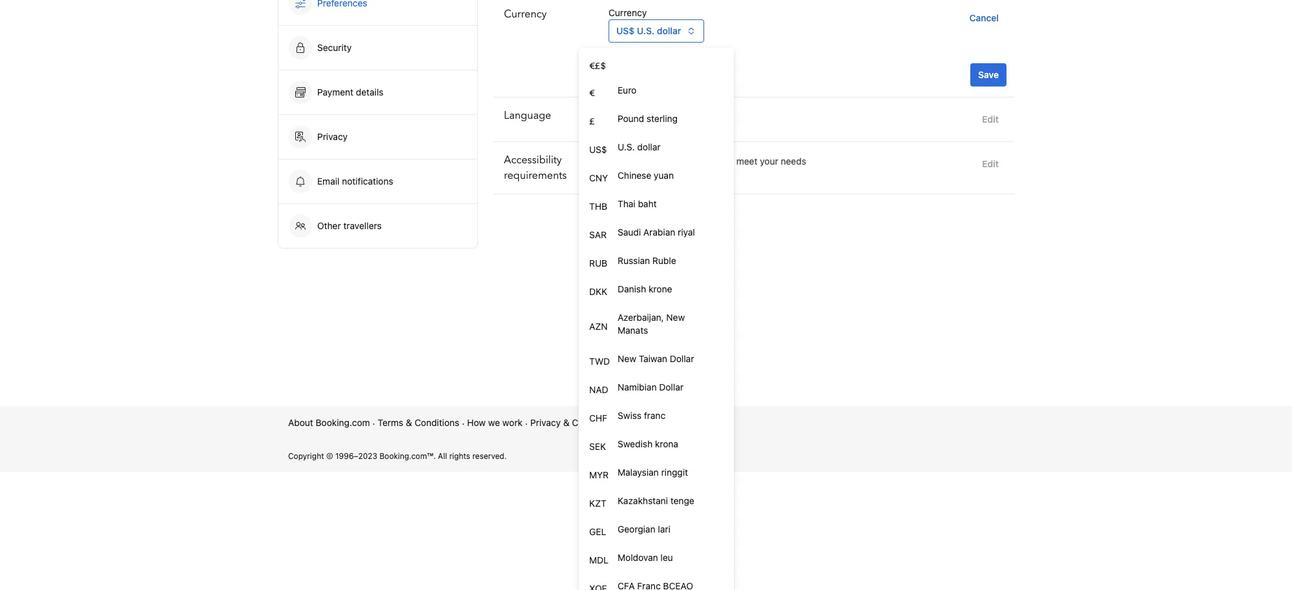 Task type: vqa. For each thing, say whether or not it's contained in the screenshot.


Task type: locate. For each thing, give the bounding box(es) containing it.
saudi arabian riyal
[[618, 227, 695, 238]]

privacy
[[317, 132, 348, 142], [531, 418, 561, 429]]

us$ up cny
[[590, 144, 607, 155]]

swiss
[[618, 411, 642, 421]]

0 horizontal spatial us$
[[590, 144, 607, 155]]

krone
[[649, 284, 673, 295]]

sek
[[590, 442, 606, 453]]

dollar right taiwan
[[670, 354, 695, 365]]

edit button for language
[[978, 108, 1005, 131]]

1 edit from the top
[[983, 114, 999, 125]]

0 vertical spatial edit
[[983, 114, 999, 125]]

booking.com™.
[[380, 452, 436, 461]]

u.s. dollar
[[618, 142, 661, 153]]

danish krone
[[618, 284, 673, 295]]

edit for accessibility requirements
[[983, 159, 999, 169]]

u.s. up €£$ button on the top
[[637, 26, 655, 36]]

copyright © 1996–2023 booking.com™. all rights reserved.
[[288, 452, 507, 461]]

1 vertical spatial dollar
[[638, 142, 661, 153]]

us$ up €£$ button on the top
[[617, 26, 635, 36]]

twd
[[590, 357, 610, 367]]

1 & from the left
[[406, 418, 412, 429]]

0 vertical spatial privacy
[[317, 132, 348, 142]]

0 horizontal spatial new
[[618, 354, 637, 365]]

dollar
[[657, 26, 681, 36], [638, 142, 661, 153]]

help centre link
[[655, 417, 704, 430]]

1 vertical spatial edit
[[983, 159, 999, 169]]

manats
[[618, 325, 649, 336]]

0 horizontal spatial currency
[[504, 7, 547, 21]]

email notifications link
[[279, 160, 478, 204]]

namibian dollar
[[618, 382, 684, 393]]

leu
[[661, 553, 673, 564]]

rights
[[450, 452, 470, 461]]

english
[[671, 111, 702, 122]]

malaysian
[[618, 468, 659, 478]]

1 horizontal spatial us$
[[617, 26, 635, 36]]

how we work link
[[467, 417, 523, 430]]

yuan
[[654, 170, 674, 181]]

1 vertical spatial u.s.
[[618, 142, 635, 153]]

2 edit from the top
[[983, 159, 999, 169]]

privacy for privacy & cookie statement
[[531, 418, 561, 429]]

0 horizontal spatial &
[[406, 418, 412, 429]]

that
[[694, 156, 710, 167]]

1 horizontal spatial &
[[564, 418, 570, 429]]

u.s. up filter at the left top of page
[[618, 142, 635, 153]]

privacy & cookie statement
[[531, 418, 647, 429]]

cny
[[590, 173, 608, 184]]

centre
[[676, 418, 704, 429]]

dollar down 'new taiwan dollar'
[[660, 382, 684, 393]]

travellers
[[344, 221, 382, 231]]

dollar
[[670, 354, 695, 365], [660, 382, 684, 393]]

lari
[[658, 525, 671, 535]]

malaysian ringgit
[[618, 468, 688, 478]]

1 horizontal spatial privacy
[[531, 418, 561, 429]]

baht
[[638, 199, 657, 209]]

us$ for us$ u.s. dollar
[[617, 26, 635, 36]]

£
[[590, 116, 595, 127]]

russian
[[618, 256, 650, 266]]

1 horizontal spatial u.s.
[[637, 26, 655, 36]]

€£$
[[590, 60, 606, 71]]

riyal
[[678, 227, 695, 238]]

edit
[[983, 114, 999, 125], [983, 159, 999, 169]]

1 horizontal spatial currency
[[609, 7, 647, 18]]

2 currency from the left
[[609, 7, 647, 18]]

dollar up out
[[638, 142, 661, 153]]

privacy right work
[[531, 418, 561, 429]]

other travellers
[[317, 221, 382, 231]]

0 horizontal spatial u.s.
[[618, 142, 635, 153]]

1 vertical spatial privacy
[[531, 418, 561, 429]]

nad
[[590, 385, 609, 396]]

dollar up €£$ button on the top
[[657, 26, 681, 36]]

currency
[[504, 7, 547, 21], [609, 7, 647, 18]]

edit button for accessibility requirements
[[978, 153, 1005, 176]]

0 vertical spatial dollar
[[657, 26, 681, 36]]

chinese
[[618, 170, 652, 181]]

1 horizontal spatial new
[[667, 313, 685, 323]]

don't
[[713, 156, 734, 167]]

danish
[[618, 284, 647, 295]]

security link
[[279, 26, 478, 70]]

&
[[406, 418, 412, 429], [564, 418, 570, 429]]

0 vertical spatial dollar
[[670, 354, 695, 365]]

about
[[288, 418, 313, 429]]

georgian lari
[[618, 525, 671, 535]]

ruble
[[653, 256, 677, 266]]

other travellers link
[[279, 204, 478, 248]]

american
[[630, 111, 669, 122]]

1 edit button from the top
[[978, 108, 1005, 131]]

booking.com
[[316, 418, 370, 429]]

0 horizontal spatial privacy
[[317, 132, 348, 142]]

& for terms
[[406, 418, 412, 429]]

2 & from the left
[[564, 418, 570, 429]]

moldovan leu
[[618, 553, 673, 564]]

us$ for us$
[[590, 144, 607, 155]]

privacy link
[[279, 115, 478, 159]]

security
[[317, 42, 352, 53]]

new left taiwan
[[618, 354, 637, 365]]

cancel
[[970, 13, 999, 23]]

out
[[632, 156, 646, 167]]

payment details link
[[279, 70, 478, 114]]

1 vertical spatial edit button
[[978, 153, 1005, 176]]

new down krone
[[667, 313, 685, 323]]

thai baht
[[618, 199, 657, 209]]

0 vertical spatial edit button
[[978, 108, 1005, 131]]

swedish
[[618, 439, 653, 450]]

azerbaijan,
[[618, 313, 664, 323]]

1 currency from the left
[[504, 7, 547, 21]]

0 vertical spatial new
[[667, 313, 685, 323]]

terms & conditions
[[378, 418, 460, 429]]

2 edit button from the top
[[978, 153, 1005, 176]]

1 vertical spatial us$
[[590, 144, 607, 155]]

0 vertical spatial us$
[[617, 26, 635, 36]]

& right terms
[[406, 418, 412, 429]]

thb
[[590, 201, 608, 212]]

euro
[[618, 85, 637, 96]]

privacy down payment
[[317, 132, 348, 142]]

& left cookie
[[564, 418, 570, 429]]



Task type: describe. For each thing, give the bounding box(es) containing it.
€
[[590, 88, 595, 98]]

chf
[[590, 413, 608, 424]]

requirements
[[504, 169, 567, 183]]

work
[[503, 418, 523, 429]]

other
[[317, 221, 341, 231]]

save
[[979, 69, 999, 80]]

conditions
[[415, 418, 460, 429]]

swedish krona
[[618, 439, 679, 450]]

kazakhstani
[[618, 496, 668, 507]]

how we work
[[467, 418, 523, 429]]

dkk
[[590, 287, 608, 297]]

gel
[[590, 527, 607, 538]]

pound
[[618, 113, 645, 124]]

rub
[[590, 258, 608, 269]]

georgian
[[618, 525, 656, 535]]

cookie
[[572, 418, 601, 429]]

namibian
[[618, 382, 657, 393]]

all
[[438, 452, 447, 461]]

copyright
[[288, 452, 324, 461]]

we
[[488, 418, 500, 429]]

accessibility requirements
[[504, 153, 567, 183]]

kzt
[[590, 499, 607, 509]]

myr
[[590, 470, 609, 481]]

sar
[[590, 230, 607, 240]]

russian ruble
[[618, 256, 677, 266]]

swiss franc
[[618, 411, 666, 421]]

€£$ button
[[579, 50, 734, 76]]

american english
[[630, 111, 702, 122]]

1 vertical spatial new
[[618, 354, 637, 365]]

pound sterling
[[618, 113, 678, 124]]

payment details
[[317, 87, 386, 98]]

terms
[[378, 418, 404, 429]]

chinese yuan
[[618, 170, 674, 181]]

how
[[467, 418, 486, 429]]

email
[[317, 176, 340, 187]]

us$ u.s. dollar
[[617, 26, 681, 36]]

new inside azerbaijan, new manats
[[667, 313, 685, 323]]

accessibility
[[504, 153, 562, 167]]

1996–2023
[[336, 452, 378, 461]]

properties
[[648, 156, 691, 167]]

0 vertical spatial u.s.
[[637, 26, 655, 36]]

tenge
[[671, 496, 695, 507]]

kazakhstani tenge
[[618, 496, 695, 507]]

language
[[504, 109, 552, 123]]

moldovan
[[618, 553, 658, 564]]

notifications
[[342, 176, 393, 187]]

1 vertical spatial dollar
[[660, 382, 684, 393]]

filter
[[609, 156, 630, 167]]

edit for language
[[983, 114, 999, 125]]

your
[[760, 156, 779, 167]]

privacy for privacy
[[317, 132, 348, 142]]

needs
[[781, 156, 807, 167]]

thai
[[618, 199, 636, 209]]

about booking.com link
[[288, 417, 370, 430]]

help
[[655, 418, 674, 429]]

help centre
[[655, 418, 704, 429]]

email notifications
[[317, 176, 393, 187]]

& for privacy
[[564, 418, 570, 429]]

terms & conditions link
[[378, 417, 460, 430]]

ringgit
[[662, 468, 688, 478]]

taiwan
[[639, 354, 668, 365]]

new taiwan dollar
[[618, 354, 695, 365]]

sterling
[[647, 113, 678, 124]]

reserved.
[[473, 452, 507, 461]]

privacy & cookie statement link
[[531, 417, 647, 430]]

filter out properties that don't meet your needs
[[609, 156, 807, 167]]

saudi
[[618, 227, 641, 238]]

franc
[[644, 411, 666, 421]]

krona
[[655, 439, 679, 450]]

meet
[[737, 156, 758, 167]]



